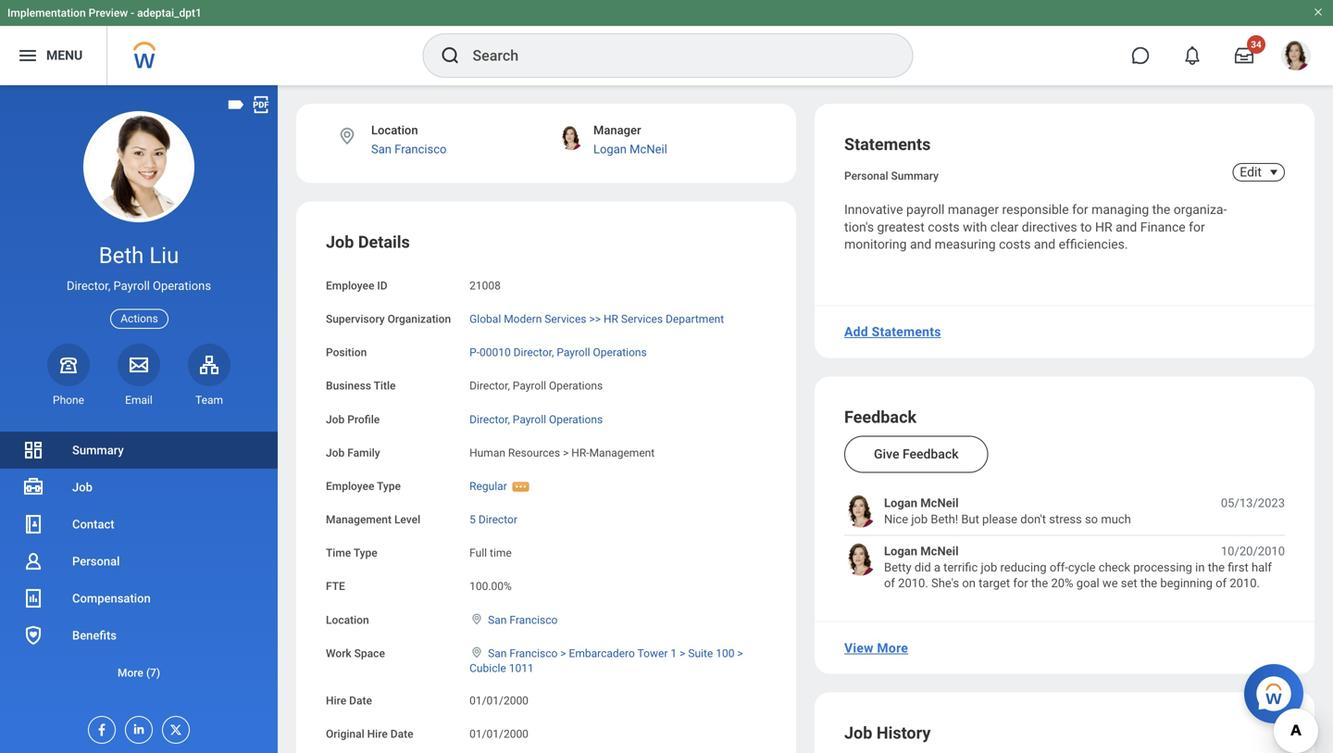 Task type: locate. For each thing, give the bounding box(es) containing it.
costs down payroll
[[928, 219, 960, 235]]

0 vertical spatial management
[[590, 446, 655, 459]]

0 vertical spatial francisco
[[395, 142, 447, 156]]

embarcadero
[[569, 647, 635, 660]]

2 services from the left
[[621, 313, 663, 326]]

director
[[479, 513, 518, 526]]

1 vertical spatial job
[[981, 560, 998, 574]]

off-
[[1050, 560, 1069, 574]]

original hire date
[[326, 728, 414, 741]]

employee's photo (logan mcneil) image left the betty
[[845, 543, 877, 576]]

manager
[[594, 123, 642, 137]]

0 horizontal spatial for
[[1014, 576, 1029, 590]]

notifications large image
[[1184, 46, 1202, 65]]

operations inside navigation pane region
[[153, 279, 211, 293]]

job family
[[326, 446, 380, 459]]

job left family
[[326, 446, 345, 459]]

1 horizontal spatial 2010.
[[1231, 576, 1261, 590]]

benefits image
[[22, 624, 44, 647]]

director,
[[67, 279, 111, 293], [514, 346, 554, 359], [470, 380, 510, 393], [470, 413, 510, 426]]

2 employee from the top
[[326, 480, 375, 493]]

business title
[[326, 380, 396, 393]]

but
[[962, 512, 980, 526]]

manager logan mcneil
[[594, 123, 668, 156]]

0 horizontal spatial personal
[[72, 554, 120, 568]]

san inside san francisco > embarcadero tower 1 > suite 100 > cubicle 1011
[[488, 647, 507, 660]]

01/01/2000 up original hire date element
[[470, 694, 529, 707]]

francisco
[[395, 142, 447, 156], [510, 614, 558, 626], [510, 647, 558, 660]]

0 vertical spatial employee
[[326, 279, 375, 292]]

stress
[[1050, 512, 1083, 526]]

type for time type
[[354, 547, 378, 560]]

hire date element
[[470, 683, 529, 708]]

cubicle
[[470, 662, 506, 675]]

employee down job family
[[326, 480, 375, 493]]

1 horizontal spatial list
[[845, 495, 1286, 592]]

1 horizontal spatial services
[[621, 313, 663, 326]]

original hire date element
[[470, 717, 529, 742]]

feedback right 'give'
[[903, 446, 959, 462]]

0 horizontal spatial of
[[885, 576, 896, 590]]

2 logan mcneil from the top
[[885, 544, 959, 558]]

1 employee's photo (logan mcneil) image from the top
[[845, 495, 877, 527]]

1 vertical spatial summary
[[72, 443, 124, 457]]

work space
[[326, 647, 385, 660]]

mcneil down manager
[[630, 142, 668, 156]]

job inside navigation pane region
[[72, 480, 93, 494]]

0 vertical spatial location image
[[337, 126, 358, 146]]

1 vertical spatial for
[[1190, 219, 1206, 235]]

0 horizontal spatial services
[[545, 313, 587, 326]]

date right original
[[391, 728, 414, 741]]

hire up original
[[326, 694, 347, 707]]

san francisco > embarcadero tower 1 > suite 100 > cubicle 1011
[[470, 647, 744, 675]]

business title element
[[470, 368, 603, 394]]

1 horizontal spatial and
[[1116, 219, 1138, 235]]

of right beginning
[[1216, 576, 1228, 590]]

1 horizontal spatial summary
[[892, 170, 939, 182]]

mcneil
[[630, 142, 668, 156], [921, 496, 959, 510], [921, 544, 959, 558]]

1 horizontal spatial of
[[1216, 576, 1228, 590]]

original
[[326, 728, 365, 741]]

location image left location san francisco on the top left
[[337, 126, 358, 146]]

of
[[885, 576, 896, 590], [1216, 576, 1228, 590]]

0 vertical spatial costs
[[928, 219, 960, 235]]

tower
[[638, 647, 668, 660]]

contact link
[[0, 506, 278, 543]]

menu button
[[0, 26, 107, 85]]

phone beth liu element
[[47, 393, 90, 408]]

hire
[[326, 694, 347, 707], [367, 728, 388, 741]]

2 vertical spatial san
[[488, 647, 507, 660]]

job
[[326, 233, 354, 252], [326, 413, 345, 426], [326, 446, 345, 459], [72, 480, 93, 494], [845, 724, 873, 743]]

(7)
[[146, 667, 160, 679]]

job left history
[[845, 724, 873, 743]]

employee left id
[[326, 279, 375, 292]]

1 horizontal spatial hire
[[367, 728, 388, 741]]

p-00010 director, payroll operations link
[[470, 342, 647, 359]]

1 vertical spatial logan mcneil link
[[885, 495, 959, 511]]

0 vertical spatial 01/01/2000
[[470, 694, 529, 707]]

personal for personal
[[72, 554, 120, 568]]

2 vertical spatial director, payroll operations
[[470, 413, 603, 426]]

implementation
[[7, 6, 86, 19]]

1 vertical spatial hr
[[604, 313, 619, 326]]

francisco inside location san francisco
[[395, 142, 447, 156]]

employee type
[[326, 480, 401, 493]]

job right nice
[[912, 512, 928, 526]]

reducing
[[1001, 560, 1047, 574]]

director, payroll operations
[[67, 279, 211, 293], [470, 380, 603, 393], [470, 413, 603, 426]]

1 vertical spatial more
[[118, 667, 143, 679]]

half
[[1252, 560, 1273, 574]]

payroll down the >>
[[557, 346, 591, 359]]

0 vertical spatial personal
[[845, 170, 889, 182]]

more (7) button
[[0, 654, 278, 691]]

0 vertical spatial location
[[371, 123, 418, 137]]

more right view
[[878, 640, 909, 656]]

hr right "to"
[[1096, 219, 1113, 235]]

1 vertical spatial francisco
[[510, 614, 558, 626]]

payroll down 'beth liu'
[[114, 279, 150, 293]]

employee for employee id
[[326, 279, 375, 292]]

0 horizontal spatial hire
[[326, 694, 347, 707]]

managing
[[1092, 202, 1150, 217]]

phone
[[53, 394, 84, 407]]

0 vertical spatial date
[[349, 694, 372, 707]]

list
[[0, 432, 278, 691], [845, 495, 1286, 592]]

mcneil up beth!
[[921, 496, 959, 510]]

processing
[[1134, 560, 1193, 574]]

personal inside list
[[72, 554, 120, 568]]

logan inside manager logan mcneil
[[594, 142, 627, 156]]

2010.
[[899, 576, 929, 590], [1231, 576, 1261, 590]]

team
[[195, 394, 223, 407]]

0 vertical spatial logan
[[594, 142, 627, 156]]

department
[[666, 313, 725, 326]]

2 vertical spatial mcneil
[[921, 544, 959, 558]]

francisco inside san francisco > embarcadero tower 1 > suite 100 > cubicle 1011
[[510, 647, 558, 660]]

logan mcneil link
[[594, 142, 668, 156], [885, 495, 959, 511], [885, 543, 959, 559]]

2 vertical spatial francisco
[[510, 647, 558, 660]]

for down the "reducing"
[[1014, 576, 1029, 590]]

betty
[[885, 560, 912, 574]]

summary up payroll
[[892, 170, 939, 182]]

view
[[845, 640, 874, 656]]

director, inside business title element
[[470, 380, 510, 393]]

personal link
[[0, 543, 278, 580]]

summary up job link on the left of the page
[[72, 443, 124, 457]]

logan mcneil up did
[[885, 544, 959, 558]]

profile logan mcneil image
[[1282, 41, 1312, 74]]

logan up the betty
[[885, 544, 918, 558]]

san francisco
[[488, 614, 558, 626]]

resources
[[509, 446, 561, 459]]

00010
[[480, 346, 511, 359]]

0 vertical spatial for
[[1073, 202, 1089, 217]]

management inside job family element
[[590, 446, 655, 459]]

employee for employee type
[[326, 480, 375, 493]]

34
[[1252, 39, 1262, 50]]

director, payroll operations up director, payroll operations link
[[470, 380, 603, 393]]

director, down 00010
[[470, 380, 510, 393]]

1 vertical spatial san
[[488, 614, 507, 626]]

space
[[355, 647, 385, 660]]

1 vertical spatial logan mcneil
[[885, 544, 959, 558]]

logan mcneil link down manager
[[594, 142, 668, 156]]

target
[[979, 576, 1011, 590]]

1 vertical spatial employee's photo (logan mcneil) image
[[845, 543, 877, 576]]

inbox large image
[[1236, 46, 1254, 65]]

type right time
[[354, 547, 378, 560]]

hr right the >>
[[604, 313, 619, 326]]

date
[[349, 694, 372, 707], [391, 728, 414, 741]]

0 vertical spatial mcneil
[[630, 142, 668, 156]]

1 vertical spatial 01/01/2000
[[470, 728, 529, 741]]

job history
[[845, 724, 931, 743]]

feedback inside give feedback button
[[903, 446, 959, 462]]

Search Workday  search field
[[473, 35, 875, 76]]

details
[[358, 233, 410, 252]]

> left embarcadero at the bottom left of the page
[[561, 647, 567, 660]]

0 vertical spatial hr
[[1096, 219, 1113, 235]]

the right in
[[1209, 560, 1226, 574]]

for
[[1073, 202, 1089, 217], [1190, 219, 1206, 235], [1014, 576, 1029, 590]]

0 horizontal spatial san francisco link
[[371, 142, 447, 156]]

logan mcneil up beth!
[[885, 496, 959, 510]]

logan for nice
[[885, 496, 918, 510]]

hire right original
[[367, 728, 388, 741]]

beth
[[99, 242, 144, 269]]

payroll up resources at the left of page
[[513, 413, 547, 426]]

1 horizontal spatial date
[[391, 728, 414, 741]]

0 vertical spatial employee's photo (logan mcneil) image
[[845, 495, 877, 527]]

0 vertical spatial job
[[912, 512, 928, 526]]

and down greatest
[[911, 237, 932, 252]]

services right the >>
[[621, 313, 663, 326]]

costs down clear
[[1000, 237, 1031, 252]]

2 01/01/2000 from the top
[[470, 728, 529, 741]]

san francisco link
[[371, 142, 447, 156], [488, 610, 558, 626]]

statements up personal summary element
[[845, 135, 931, 154]]

01/01/2000 for original hire date
[[470, 728, 529, 741]]

for up "to"
[[1073, 202, 1089, 217]]

1 horizontal spatial personal
[[845, 170, 889, 182]]

1 horizontal spatial costs
[[1000, 237, 1031, 252]]

employee's photo (logan mcneil) image
[[845, 495, 877, 527], [845, 543, 877, 576]]

1 vertical spatial statements
[[872, 324, 942, 340]]

services
[[545, 313, 587, 326], [621, 313, 663, 326]]

0 horizontal spatial date
[[349, 694, 372, 707]]

human
[[470, 446, 506, 459]]

0 vertical spatial more
[[878, 640, 909, 656]]

feedback up 'give'
[[845, 407, 917, 427]]

profile
[[348, 413, 380, 426]]

director, payroll operations up resources at the left of page
[[470, 413, 603, 426]]

1 vertical spatial director, payroll operations
[[470, 380, 603, 393]]

team beth liu element
[[188, 393, 231, 408]]

2 vertical spatial for
[[1014, 576, 1029, 590]]

1 vertical spatial location
[[326, 614, 369, 626]]

0 horizontal spatial summary
[[72, 443, 124, 457]]

location inside job details group
[[326, 614, 369, 626]]

1 logan mcneil from the top
[[885, 496, 959, 510]]

director, payroll operations for business title element
[[470, 380, 603, 393]]

1 vertical spatial date
[[391, 728, 414, 741]]

1 horizontal spatial hr
[[1096, 219, 1113, 235]]

director, down beth
[[67, 279, 111, 293]]

logan mcneil link up did
[[885, 543, 959, 559]]

job
[[912, 512, 928, 526], [981, 560, 998, 574]]

0 vertical spatial san
[[371, 142, 392, 156]]

>
[[563, 446, 569, 459], [561, 647, 567, 660], [680, 647, 686, 660], [738, 647, 744, 660]]

more inside button
[[878, 640, 909, 656]]

0 vertical spatial type
[[377, 480, 401, 493]]

0 vertical spatial logan mcneil link
[[594, 142, 668, 156]]

0 horizontal spatial list
[[0, 432, 278, 691]]

personal summary
[[845, 170, 939, 182]]

we
[[1103, 576, 1119, 590]]

1 vertical spatial personal
[[72, 554, 120, 568]]

director, payroll operations for director, payroll operations link
[[470, 413, 603, 426]]

1 horizontal spatial management
[[590, 446, 655, 459]]

job family element
[[470, 435, 655, 460]]

1 vertical spatial feedback
[[903, 446, 959, 462]]

0 horizontal spatial more
[[118, 667, 143, 679]]

the left 20%
[[1032, 576, 1049, 590]]

mcneil up a
[[921, 544, 959, 558]]

of down the betty
[[885, 576, 896, 590]]

operations down p-00010 director, payroll operations
[[549, 380, 603, 393]]

summary inside navigation pane region
[[72, 443, 124, 457]]

1 horizontal spatial location
[[371, 123, 418, 137]]

2 vertical spatial logan mcneil link
[[885, 543, 959, 559]]

email
[[125, 394, 153, 407]]

for down "organiza"
[[1190, 219, 1206, 235]]

location inside location san francisco
[[371, 123, 418, 137]]

0 horizontal spatial hr
[[604, 313, 619, 326]]

management down "employee type"
[[326, 513, 392, 526]]

and down managing
[[1116, 219, 1138, 235]]

type
[[377, 480, 401, 493], [354, 547, 378, 560]]

statements right add
[[872, 324, 942, 340]]

logan mcneil link up beth!
[[885, 495, 959, 511]]

francisco for san francisco > embarcadero tower 1 > suite 100 > cubicle 1011
[[510, 647, 558, 660]]

employee's photo (logan mcneil) image for nice job beth! but please don't stress so much
[[845, 495, 877, 527]]

job up contact
[[72, 480, 93, 494]]

0 horizontal spatial and
[[911, 237, 932, 252]]

logan down manager
[[594, 142, 627, 156]]

05/13/2023
[[1222, 496, 1286, 510]]

services left the >>
[[545, 313, 587, 326]]

1 employee from the top
[[326, 279, 375, 292]]

employee's photo (logan mcneil) image left nice
[[845, 495, 877, 527]]

innovative
[[845, 202, 904, 217]]

logan up nice
[[885, 496, 918, 510]]

payroll
[[907, 202, 945, 217]]

0 horizontal spatial management
[[326, 513, 392, 526]]

1 vertical spatial logan
[[885, 496, 918, 510]]

2010. down the first
[[1231, 576, 1261, 590]]

mcneil for nice
[[921, 496, 959, 510]]

> left 'hr-'
[[563, 446, 569, 459]]

1 vertical spatial mcneil
[[921, 496, 959, 510]]

0 vertical spatial and
[[1116, 219, 1138, 235]]

san inside san francisco 'link'
[[488, 614, 507, 626]]

2010. down did
[[899, 576, 929, 590]]

menu banner
[[0, 0, 1334, 85]]

1 2010. from the left
[[899, 576, 929, 590]]

2 vertical spatial logan
[[885, 544, 918, 558]]

global modern services >> hr services department link
[[470, 309, 725, 326]]

1 horizontal spatial location image
[[470, 646, 485, 659]]

location for location san francisco
[[371, 123, 418, 137]]

1 vertical spatial type
[[354, 547, 378, 560]]

payroll up director, payroll operations link
[[513, 380, 547, 393]]

1 horizontal spatial for
[[1073, 202, 1089, 217]]

date up original hire date
[[349, 694, 372, 707]]

operations inside business title element
[[549, 380, 603, 393]]

1 horizontal spatial san francisco link
[[488, 610, 558, 626]]

beginning
[[1161, 576, 1214, 590]]

1 horizontal spatial job
[[981, 560, 998, 574]]

job left profile at the bottom left of page
[[326, 413, 345, 426]]

operations down liu
[[153, 279, 211, 293]]

francisco for san francisco
[[510, 614, 558, 626]]

job left details
[[326, 233, 354, 252]]

logan mcneil for job
[[885, 496, 959, 510]]

job for job family
[[326, 446, 345, 459]]

type up management level
[[377, 480, 401, 493]]

1 vertical spatial san francisco link
[[488, 610, 558, 626]]

5
[[470, 513, 476, 526]]

payroll inside navigation pane region
[[114, 279, 150, 293]]

2 of from the left
[[1216, 576, 1228, 590]]

location for location
[[326, 614, 369, 626]]

0 vertical spatial hire
[[326, 694, 347, 707]]

the up finance
[[1153, 202, 1171, 217]]

location image up cubicle
[[470, 646, 485, 659]]

1 01/01/2000 from the top
[[470, 694, 529, 707]]

1 vertical spatial location image
[[470, 646, 485, 659]]

operations up job family element
[[549, 413, 603, 426]]

personal up innovative on the top right of page
[[845, 170, 889, 182]]

logan for betty
[[885, 544, 918, 558]]

0 vertical spatial san francisco link
[[371, 142, 447, 156]]

01/01/2000 down hire date element
[[470, 728, 529, 741]]

responsible
[[1003, 202, 1070, 217]]

0 vertical spatial logan mcneil
[[885, 496, 959, 510]]

hr inside job details group
[[604, 313, 619, 326]]

2 employee's photo (logan mcneil) image from the top
[[845, 543, 877, 576]]

director, payroll operations down 'beth liu'
[[67, 279, 211, 293]]

more left (7)
[[118, 667, 143, 679]]

payroll
[[114, 279, 150, 293], [557, 346, 591, 359], [513, 380, 547, 393], [513, 413, 547, 426]]

id
[[377, 279, 388, 292]]

san for san francisco > embarcadero tower 1 > suite 100 > cubicle 1011
[[488, 647, 507, 660]]

1 vertical spatial and
[[911, 237, 932, 252]]

1 vertical spatial employee
[[326, 480, 375, 493]]

payroll inside director, payroll operations link
[[513, 413, 547, 426]]

0 horizontal spatial 2010.
[[899, 576, 929, 590]]

level
[[395, 513, 421, 526]]

1 horizontal spatial more
[[878, 640, 909, 656]]

0 horizontal spatial job
[[912, 512, 928, 526]]

full
[[470, 547, 487, 560]]

0 horizontal spatial location
[[326, 614, 369, 626]]

add
[[845, 324, 869, 340]]

location image
[[470, 613, 485, 626]]

location image
[[337, 126, 358, 146], [470, 646, 485, 659]]

history
[[877, 724, 931, 743]]

facebook image
[[89, 717, 109, 737]]

job up target
[[981, 560, 998, 574]]

operations down the global modern services >> hr services department
[[593, 346, 647, 359]]

0 vertical spatial director, payroll operations
[[67, 279, 211, 293]]

time
[[490, 547, 512, 560]]

management right resources at the left of page
[[590, 446, 655, 459]]

personal down contact
[[72, 554, 120, 568]]



Task type: describe. For each thing, give the bounding box(es) containing it.
add statements button
[[837, 313, 949, 350]]

full time
[[470, 547, 512, 560]]

mcneil inside manager logan mcneil
[[630, 142, 668, 156]]

job image
[[22, 476, 44, 498]]

list containing summary
[[0, 432, 278, 691]]

first
[[1229, 560, 1249, 574]]

phone image
[[56, 354, 82, 376]]

more (7)
[[118, 667, 160, 679]]

please
[[983, 512, 1018, 526]]

2 2010. from the left
[[1231, 576, 1261, 590]]

> inside job family element
[[563, 446, 569, 459]]

compensation
[[72, 591, 151, 605]]

don't
[[1021, 512, 1047, 526]]

job for job
[[72, 480, 93, 494]]

to
[[1081, 219, 1093, 235]]

more inside dropdown button
[[118, 667, 143, 679]]

directives
[[1022, 219, 1078, 235]]

location image inside job details group
[[470, 646, 485, 659]]

summary image
[[22, 439, 44, 461]]

tag image
[[226, 94, 246, 115]]

view more
[[845, 640, 909, 656]]

personal for personal summary
[[845, 170, 889, 182]]

add statements
[[845, 324, 942, 340]]

fte element
[[470, 569, 512, 594]]

justify image
[[17, 44, 39, 67]]

san inside location san francisco
[[371, 142, 392, 156]]

job inside betty did a terrific job reducing off-cycle check processing in the first half of 2010.  she's on target for the 20% goal we set the beginning of 2010.
[[981, 560, 998, 574]]

director, payroll operations inside navigation pane region
[[67, 279, 211, 293]]

20%
[[1052, 576, 1074, 590]]

more (7) button
[[0, 662, 278, 684]]

1 of from the left
[[885, 576, 896, 590]]

logan mcneil link for betty
[[885, 543, 959, 559]]

with
[[963, 219, 988, 235]]

in
[[1196, 560, 1206, 574]]

job for job details
[[326, 233, 354, 252]]

search image
[[440, 44, 462, 67]]

suite
[[689, 647, 714, 660]]

director, inside navigation pane region
[[67, 279, 111, 293]]

implementation preview -   adeptai_dpt1
[[7, 6, 202, 19]]

finance
[[1141, 219, 1186, 235]]

21008
[[470, 279, 501, 292]]

director, payroll operations link
[[470, 409, 603, 426]]

navigation pane region
[[0, 85, 278, 753]]

> right 100
[[738, 647, 744, 660]]

supervisory
[[326, 313, 385, 326]]

so
[[1086, 512, 1099, 526]]

-
[[131, 6, 134, 19]]

give feedback button
[[845, 436, 989, 473]]

director, up human
[[470, 413, 510, 426]]

for inside betty did a terrific job reducing off-cycle check processing in the first half of 2010.  she's on target for the 20% goal we set the beginning of 2010.
[[1014, 576, 1029, 590]]

organization
[[388, 313, 451, 326]]

set
[[1122, 576, 1138, 590]]

job details group
[[326, 231, 767, 753]]

job details
[[326, 233, 410, 252]]

100.00%
[[470, 580, 512, 593]]

>>
[[590, 313, 601, 326]]

compensation image
[[22, 587, 44, 610]]

view more button
[[837, 630, 916, 667]]

linkedin image
[[126, 717, 146, 736]]

goal
[[1077, 576, 1100, 590]]

5 director
[[470, 513, 518, 526]]

view team image
[[198, 354, 220, 376]]

1 services from the left
[[545, 313, 587, 326]]

caret down image
[[1264, 165, 1286, 180]]

view printable version (pdf) image
[[251, 94, 271, 115]]

a
[[935, 560, 941, 574]]

close environment banner image
[[1314, 6, 1325, 18]]

tion's
[[845, 202, 1228, 235]]

list containing logan mcneil
[[845, 495, 1286, 592]]

personal summary element
[[845, 166, 939, 182]]

34 button
[[1225, 35, 1266, 76]]

mcneil for betty
[[921, 544, 959, 558]]

statements inside button
[[872, 324, 942, 340]]

2 horizontal spatial for
[[1190, 219, 1206, 235]]

title
[[374, 380, 396, 393]]

actions
[[121, 312, 158, 325]]

1 vertical spatial management
[[326, 513, 392, 526]]

benefits
[[72, 629, 117, 642]]

beth!
[[931, 512, 959, 526]]

cycle
[[1069, 560, 1096, 574]]

0 vertical spatial statements
[[845, 135, 931, 154]]

terrific
[[944, 560, 978, 574]]

san francisco link inside job details group
[[488, 610, 558, 626]]

job for job history
[[845, 724, 873, 743]]

logan mcneil for did
[[885, 544, 959, 558]]

did
[[915, 560, 932, 574]]

hire date
[[326, 694, 372, 707]]

> right 1
[[680, 647, 686, 660]]

employee's photo (logan mcneil) image for betty did a terrific job reducing off-cycle check processing in the first half of 2010.  she's on target for the 20% goal we set the beginning of 2010.
[[845, 543, 877, 576]]

payroll inside business title element
[[513, 380, 547, 393]]

the right set
[[1141, 576, 1158, 590]]

x image
[[163, 717, 183, 737]]

mail image
[[128, 354, 150, 376]]

the inside innovative payroll manager responsible for managing the organiza tion's greatest costs with clear directives to hr and finance for monitoring and measuring costs
[[1153, 202, 1171, 217]]

email button
[[118, 343, 160, 408]]

liu
[[149, 242, 179, 269]]

work
[[326, 647, 352, 660]]

0 vertical spatial feedback
[[845, 407, 917, 427]]

beth liu
[[99, 242, 179, 269]]

contact image
[[22, 513, 44, 535]]

actions button
[[110, 309, 168, 329]]

fte
[[326, 580, 345, 593]]

san francisco > embarcadero tower 1 > suite 100 > cubicle 1011 link
[[470, 643, 744, 675]]

job for job profile
[[326, 413, 345, 426]]

location san francisco
[[371, 123, 447, 156]]

family
[[348, 446, 380, 459]]

job profile
[[326, 413, 380, 426]]

and efficiencies.
[[1035, 237, 1129, 252]]

regular link
[[470, 476, 507, 493]]

time
[[326, 547, 351, 560]]

edit link
[[1241, 163, 1263, 181]]

human resources > hr-management
[[470, 446, 655, 459]]

san for san francisco
[[488, 614, 507, 626]]

business
[[326, 380, 371, 393]]

nice
[[885, 512, 909, 526]]

1 vertical spatial costs
[[1000, 237, 1031, 252]]

full time element
[[470, 543, 512, 560]]

p-
[[470, 346, 480, 359]]

she's
[[932, 576, 960, 590]]

0 horizontal spatial location image
[[337, 126, 358, 146]]

monitoring
[[845, 237, 907, 252]]

logan mcneil link for nice
[[885, 495, 959, 511]]

type for employee type
[[377, 480, 401, 493]]

greatest
[[878, 219, 925, 235]]

job link
[[0, 469, 278, 506]]

10/20/2010
[[1222, 544, 1286, 558]]

payroll inside p-00010 director, payroll operations link
[[557, 346, 591, 359]]

manager
[[948, 202, 1000, 217]]

0 vertical spatial summary
[[892, 170, 939, 182]]

contact
[[72, 517, 114, 531]]

supervisory organization
[[326, 313, 451, 326]]

5 director link
[[470, 510, 518, 526]]

adeptai_dpt1
[[137, 6, 202, 19]]

1 vertical spatial hire
[[367, 728, 388, 741]]

employee id element
[[470, 268, 501, 293]]

preview
[[89, 6, 128, 19]]

regular
[[470, 480, 507, 493]]

hr inside innovative payroll manager responsible for managing the organiza tion's greatest costs with clear directives to hr and finance for monitoring and measuring costs
[[1096, 219, 1113, 235]]

management level
[[326, 513, 421, 526]]

personal image
[[22, 550, 44, 572]]

01/01/2000 for hire date
[[470, 694, 529, 707]]

director, up business title element
[[514, 346, 554, 359]]

give
[[874, 446, 900, 462]]

0 horizontal spatial costs
[[928, 219, 960, 235]]

much
[[1102, 512, 1132, 526]]

email beth liu element
[[118, 393, 160, 408]]



Task type: vqa. For each thing, say whether or not it's contained in the screenshot.


